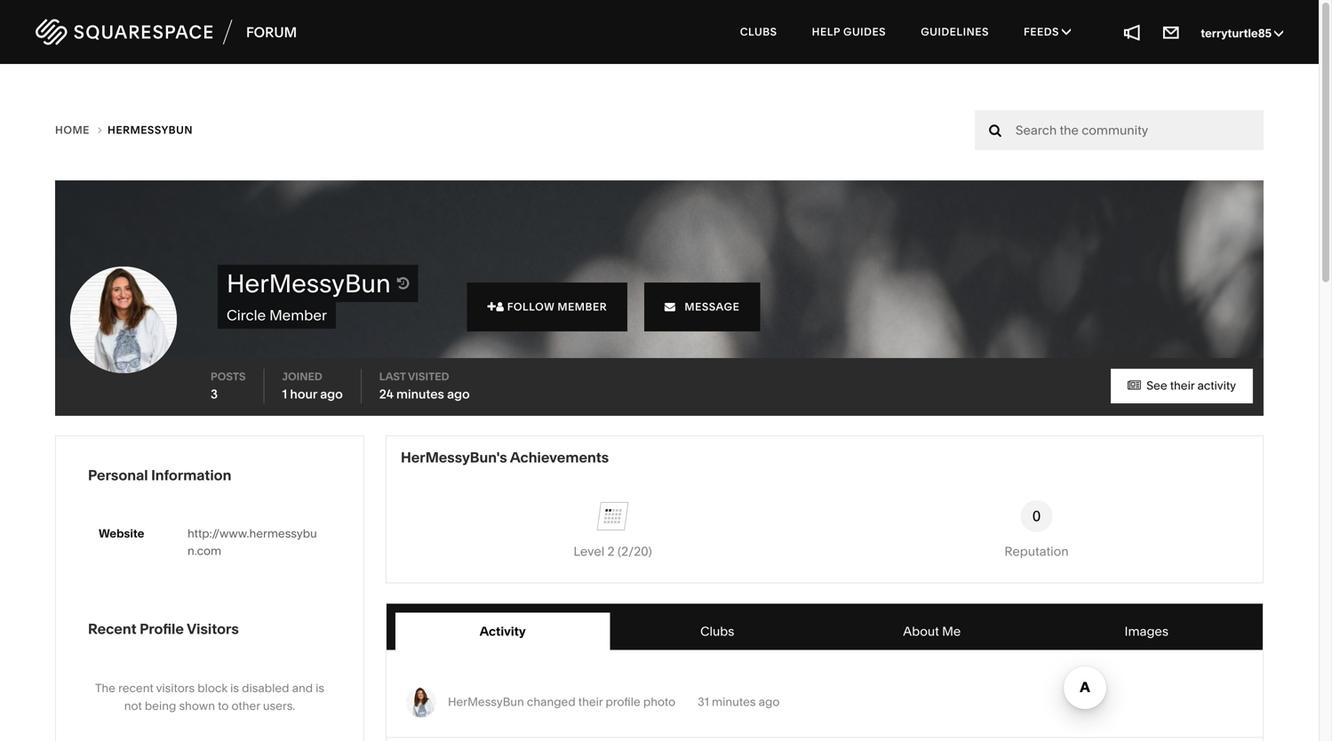 Task type: locate. For each thing, give the bounding box(es) containing it.
tab list
[[396, 613, 1254, 650]]

home
[[55, 124, 93, 137]]

see their activity link
[[1111, 369, 1253, 403]]

their right the see
[[1170, 379, 1195, 393]]

circle
[[227, 307, 266, 324]]

1 vertical spatial hermessybun link
[[448, 695, 524, 710]]

website
[[99, 527, 144, 541]]

posts
[[211, 370, 246, 383]]

recent profile visitors
[[88, 620, 239, 638]]

guidelines
[[921, 25, 989, 38]]

guidelines link
[[905, 9, 1005, 55]]

display name history image
[[397, 276, 409, 291]]

1 vertical spatial clubs link
[[610, 613, 825, 650]]

hermessybun image
[[406, 688, 436, 718]]

newspaper o image
[[1128, 380, 1141, 392]]

1 horizontal spatial is
[[316, 681, 325, 696]]

0 horizontal spatial ago
[[320, 387, 343, 402]]

http://www.hermessybu
[[188, 527, 317, 541]]

activity
[[1198, 379, 1236, 393]]

changed
[[527, 695, 576, 710]]

0 horizontal spatial hermessybun link
[[108, 124, 193, 137]]

1 vertical spatial clubs
[[701, 624, 735, 639]]

to
[[218, 699, 229, 713]]

about me link
[[825, 613, 1040, 650]]

1 horizontal spatial ago
[[447, 387, 470, 402]]

2
[[608, 544, 615, 559]]

hermessybun
[[108, 124, 193, 137], [227, 268, 391, 299], [448, 695, 524, 710]]

2 is from the left
[[316, 681, 325, 696]]

the
[[95, 681, 116, 696]]

personal
[[88, 467, 148, 484]]

activity
[[480, 624, 526, 639]]

1 horizontal spatial hermessybun
[[227, 268, 391, 299]]

feeds
[[1024, 25, 1062, 38]]

terryturtle85 link
[[1201, 26, 1284, 41]]

clubs inside tab list
[[701, 624, 735, 639]]

shown
[[179, 699, 215, 713]]

activity link
[[396, 613, 610, 650]]

24
[[379, 387, 394, 402]]

0 horizontal spatial minutes
[[396, 387, 444, 402]]

visited
[[408, 370, 449, 383]]

clubs link up '31'
[[610, 613, 825, 650]]

clubs left help
[[740, 25, 777, 38]]

0 horizontal spatial their
[[578, 695, 603, 710]]

hermessybun changed their profile photo
[[448, 695, 676, 710]]

hermessybun link right hermessybun image
[[448, 695, 524, 710]]

ago right hour
[[320, 387, 343, 402]]

hermessybun right angle right "image"
[[108, 124, 193, 137]]

1 horizontal spatial their
[[1170, 379, 1195, 393]]

minutes right '31'
[[712, 695, 756, 710]]

clubs link
[[724, 9, 793, 55], [610, 613, 825, 650]]

their
[[1170, 379, 1195, 393], [578, 695, 603, 710]]

0 vertical spatial hermessybun link
[[108, 124, 193, 137]]

0 horizontal spatial hermessybun
[[108, 124, 193, 137]]

1
[[282, 387, 287, 402]]

hermessybun link
[[108, 124, 193, 137], [448, 695, 524, 710]]

0 vertical spatial clubs
[[740, 25, 777, 38]]

profile
[[606, 695, 641, 710]]

message
[[679, 300, 740, 313]]

ago right '31'
[[759, 695, 780, 710]]

follow member
[[507, 300, 607, 313]]

0 horizontal spatial is
[[230, 681, 239, 696]]

0 horizontal spatial clubs
[[701, 624, 735, 639]]

2 horizontal spatial ago
[[759, 695, 780, 710]]

n.com
[[188, 544, 221, 558]]

reputation
[[1005, 544, 1069, 559]]

last
[[379, 370, 406, 383]]

user image
[[496, 301, 504, 312]]

is right and
[[316, 681, 325, 696]]

0
[[1033, 508, 1041, 525]]

hermessybun right hermessybun image
[[448, 695, 524, 710]]

caret down image
[[1062, 26, 1071, 37]]

minutes
[[396, 387, 444, 402], [712, 695, 756, 710]]

posts 3
[[211, 370, 246, 402]]

ago
[[320, 387, 343, 402], [447, 387, 470, 402], [759, 695, 780, 710]]

clubs
[[740, 25, 777, 38], [701, 624, 735, 639]]

joined
[[282, 370, 322, 383]]

clubs link left help
[[724, 9, 793, 55]]

photo
[[643, 695, 676, 710]]

1 horizontal spatial hermessybun link
[[448, 695, 524, 710]]

minutes down 'visited'
[[396, 387, 444, 402]]

joined 1 hour ago
[[282, 370, 343, 402]]

0 vertical spatial hermessybun
[[108, 124, 193, 137]]

their left profile
[[578, 695, 603, 710]]

2 horizontal spatial hermessybun
[[448, 695, 524, 710]]

recent
[[118, 681, 154, 696]]

member
[[558, 300, 607, 313]]

is
[[230, 681, 239, 696], [316, 681, 325, 696]]

circle member
[[227, 307, 327, 324]]

1 horizontal spatial minutes
[[712, 695, 756, 710]]

is up other
[[230, 681, 239, 696]]

ago down 'visited'
[[447, 387, 470, 402]]

follow member link
[[467, 283, 628, 332]]

0 vertical spatial minutes
[[396, 387, 444, 402]]

hermessybun link right angle right "image"
[[108, 124, 193, 137]]

terryturtle85
[[1201, 26, 1275, 41]]

clubs up '31'
[[701, 624, 735, 639]]

hermessybun's achievements
[[401, 449, 609, 466]]

and
[[292, 681, 313, 696]]

hermessybun up member at the left
[[227, 268, 391, 299]]

guides
[[844, 25, 886, 38]]

profile
[[140, 620, 184, 638]]

0 vertical spatial their
[[1170, 379, 1195, 393]]

member
[[269, 307, 327, 324]]

http://www.hermessybu n.com link
[[188, 527, 317, 558]]

hermessybun's
[[401, 449, 507, 466]]

1 horizontal spatial clubs
[[740, 25, 777, 38]]



Task type: vqa. For each thing, say whether or not it's contained in the screenshot.
9CA8FD50 69DF 4761 AD20 F933045F1E5D.jpeg image
no



Task type: describe. For each thing, give the bounding box(es) containing it.
0 vertical spatial clubs link
[[724, 9, 793, 55]]

1 vertical spatial hermessybun
[[227, 268, 391, 299]]

last visited 24 minutes ago
[[379, 370, 470, 402]]

information
[[151, 467, 231, 484]]

recent
[[88, 620, 137, 638]]

personal information
[[88, 467, 231, 484]]

1 is from the left
[[230, 681, 239, 696]]

help
[[812, 25, 841, 38]]

envelope image
[[665, 301, 676, 312]]

follow
[[507, 300, 555, 313]]

message link
[[644, 283, 760, 332]]

visitors
[[187, 620, 239, 638]]

1 vertical spatial their
[[578, 695, 603, 710]]

images link
[[1040, 613, 1254, 650]]

3
[[211, 387, 218, 402]]

angle right image
[[98, 125, 102, 135]]

messages image
[[1162, 22, 1182, 42]]

tab list containing activity
[[396, 613, 1254, 650]]

Search search field
[[1016, 110, 1153, 150]]

feeds link
[[1008, 9, 1087, 55]]

level
[[574, 544, 605, 559]]

level 2 (2/20)
[[574, 544, 652, 559]]

users.
[[263, 699, 295, 713]]

the recent visitors block is disabled and is not being shown to other users.
[[95, 681, 325, 713]]

achievements
[[510, 449, 609, 466]]

squarespace forum image
[[36, 16, 297, 48]]

see their activity
[[1144, 379, 1236, 393]]

me
[[942, 624, 961, 639]]

not
[[124, 699, 142, 713]]

ago inside last visited 24 minutes ago
[[447, 387, 470, 402]]

block
[[198, 681, 228, 696]]

minutes inside last visited 24 minutes ago
[[396, 387, 444, 402]]

images
[[1125, 624, 1169, 639]]

(2/20)
[[618, 544, 652, 559]]

visitors
[[156, 681, 195, 696]]

1 vertical spatial minutes
[[712, 695, 756, 710]]

help guides link
[[796, 9, 902, 55]]

http://www.hermessybu n.com
[[188, 527, 317, 558]]

disabled
[[242, 681, 289, 696]]

clubs for topmost clubs link
[[740, 25, 777, 38]]

clubs for bottommost clubs link
[[701, 624, 735, 639]]

home link
[[55, 121, 108, 140]]

being
[[145, 699, 176, 713]]

level 2 image
[[597, 500, 629, 532]]

about
[[903, 624, 939, 639]]

other
[[232, 699, 260, 713]]

see
[[1147, 379, 1168, 393]]

search image
[[989, 124, 1002, 137]]

2 vertical spatial hermessybun
[[448, 695, 524, 710]]

notifications image
[[1123, 22, 1142, 42]]

plus image
[[488, 301, 496, 312]]

caret down image
[[1275, 27, 1284, 39]]

31 minutes ago
[[698, 695, 780, 710]]

31
[[698, 695, 709, 710]]

hour
[[290, 387, 317, 402]]

about me
[[903, 624, 961, 639]]

help guides
[[812, 25, 886, 38]]

ago inside the joined 1 hour ago
[[320, 387, 343, 402]]



